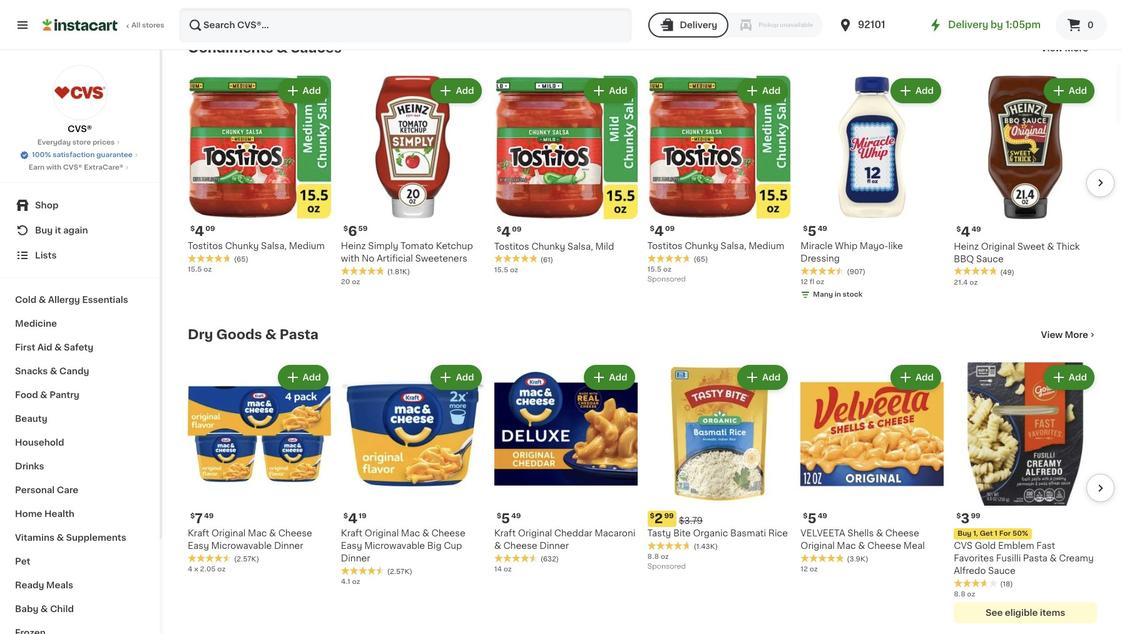 Task type: locate. For each thing, give the bounding box(es) containing it.
$ 6 59
[[344, 225, 368, 238]]

12 down velveeta
[[801, 566, 808, 573]]

snacks & candy link
[[8, 359, 152, 383]]

add for tostitos chunky salsa, mild
[[609, 86, 628, 95]]

0
[[1088, 21, 1094, 29]]

★★★★★
[[188, 254, 232, 263], [188, 254, 232, 263], [648, 254, 692, 263], [648, 254, 692, 263], [494, 255, 538, 263], [494, 255, 538, 263], [341, 267, 385, 276], [341, 267, 385, 276], [801, 267, 845, 276], [801, 267, 845, 276], [954, 267, 998, 276], [954, 267, 998, 276], [648, 542, 692, 551], [648, 542, 692, 551], [188, 554, 232, 563], [188, 554, 232, 563], [801, 554, 845, 563], [801, 554, 845, 563], [494, 554, 538, 563], [494, 554, 538, 563], [341, 567, 385, 576], [341, 567, 385, 576], [954, 579, 998, 588], [954, 579, 998, 588]]

0 horizontal spatial kraft
[[188, 529, 209, 538]]

0 horizontal spatial buy
[[35, 226, 53, 235]]

view for buy 1, get 1 for 50%
[[1042, 331, 1063, 340]]

1 horizontal spatial 99
[[971, 513, 981, 520]]

1 (65) from the left
[[234, 256, 248, 263]]

1 12 from the top
[[801, 279, 808, 286]]

guarantee
[[96, 152, 133, 158]]

kraft for 5
[[494, 529, 516, 538]]

mac inside kraft original mac & cheese easy microwavable dinner
[[248, 529, 267, 538]]

original for kraft original mac & cheese easy microwavable dinner
[[212, 529, 246, 538]]

1 item carousel region from the top
[[170, 71, 1115, 308]]

2 more from the top
[[1065, 331, 1089, 340]]

1 heinz from the left
[[341, 242, 366, 251]]

2 horizontal spatial mac
[[837, 542, 856, 551]]

$3.79
[[679, 517, 703, 526]]

99 for 2
[[665, 513, 674, 520]]

3 sponsored badge image from the top
[[648, 563, 686, 571]]

original inside kraft original mac & cheese easy microwavable dinner
[[212, 529, 246, 538]]

cheese inside kraft original mac & cheese easy microwavable big cup dinner
[[432, 529, 466, 538]]

2 horizontal spatial tostitos
[[648, 242, 683, 251]]

2 heinz from the left
[[954, 242, 979, 251]]

food & pantry
[[15, 391, 79, 399]]

8 oz button
[[341, 0, 484, 15]]

12 for 4
[[801, 279, 808, 286]]

1 horizontal spatial 15.5 oz
[[494, 266, 519, 273]]

49 up the kraft original cheddar macaroni & cheese dinner
[[512, 513, 521, 520]]

0 horizontal spatial pasta
[[280, 328, 319, 342]]

food
[[15, 391, 38, 399]]

3 salsa, from the left
[[568, 242, 593, 251]]

cvs® logo image
[[52, 65, 107, 120]]

kraft up 14 oz
[[494, 529, 516, 538]]

tostitos
[[188, 242, 223, 251], [648, 242, 683, 251], [494, 242, 530, 251]]

(2.57k) down kraft original mac & cheese easy microwavable dinner
[[234, 556, 259, 563]]

3 15.5 oz from the left
[[494, 266, 519, 273]]

0 vertical spatial 8.8
[[648, 554, 659, 561]]

1 view from the top
[[1042, 44, 1063, 52]]

like
[[889, 242, 904, 251]]

mac inside kraft original mac & cheese easy microwavable big cup dinner
[[401, 529, 420, 538]]

1 view more from the top
[[1042, 44, 1089, 52]]

miracle whip mayo-like dressing
[[801, 242, 904, 263]]

2 medium from the left
[[749, 242, 785, 251]]

cvs® down satisfaction
[[63, 164, 82, 171]]

everyday store prices
[[37, 139, 115, 146]]

Search field
[[180, 9, 631, 41]]

dinner inside the kraft original cheddar macaroni & cheese dinner
[[540, 542, 569, 551]]

$ 5 49 for 4
[[804, 225, 828, 238]]

condiments & sauces
[[188, 41, 342, 54]]

$2.99 original price: $3.79 element
[[648, 511, 791, 527]]

0 horizontal spatial dinner
[[274, 542, 303, 551]]

2 horizontal spatial 09
[[665, 226, 675, 233]]

sauce up (49) at the right top of page
[[977, 255, 1004, 263]]

1 vertical spatial more
[[1065, 331, 1089, 340]]

buy left 1,
[[958, 531, 972, 537]]

$ for add button for heinz simply tomato ketchup with no artificial sweeteners
[[344, 226, 348, 233]]

tostitos for tostitos chunky salsa, mild's add button
[[494, 242, 530, 251]]

1 horizontal spatial tostitos chunky salsa, medium
[[648, 242, 785, 251]]

1 horizontal spatial 8.8
[[954, 591, 966, 598]]

92101
[[858, 20, 886, 29]]

fusilli
[[997, 554, 1021, 563]]

1 horizontal spatial tostitos
[[494, 242, 530, 251]]

$ inside $ 6 59
[[344, 226, 348, 233]]

2 easy from the left
[[341, 542, 362, 551]]

99 right 2
[[665, 513, 674, 520]]

49
[[818, 226, 828, 233], [972, 226, 982, 233], [204, 513, 214, 520], [818, 513, 828, 520], [512, 513, 521, 520]]

5 up miracle
[[808, 225, 817, 238]]

$ inside $ 4 19
[[344, 513, 348, 520]]

sauce
[[977, 255, 1004, 263], [989, 567, 1016, 576]]

3 tostitos from the left
[[494, 242, 530, 251]]

easy down $ 4 19
[[341, 542, 362, 551]]

add for velveeta shells & cheese original mac & cheese meal
[[916, 373, 934, 382]]

1 $ 4 09 from the left
[[190, 225, 215, 238]]

$ 4 19
[[344, 512, 367, 526]]

0 vertical spatial pasta
[[280, 328, 319, 342]]

home health link
[[8, 502, 152, 526]]

mild
[[596, 242, 614, 251]]

0 horizontal spatial mac
[[248, 529, 267, 538]]

add for kraft original mac & cheese easy microwavable dinner
[[303, 373, 321, 382]]

2 vertical spatial sponsored badge image
[[648, 563, 686, 571]]

2 item carousel region from the top
[[170, 358, 1115, 631]]

99 inside $ 3 99
[[971, 513, 981, 520]]

beauty
[[15, 415, 47, 423]]

1 vertical spatial 8.8 oz
[[954, 591, 976, 598]]

view
[[1042, 44, 1063, 52], [1042, 331, 1063, 340]]

2 salsa, from the left
[[721, 242, 747, 251]]

$ 4 49
[[957, 225, 982, 238]]

1 horizontal spatial mac
[[401, 529, 420, 538]]

12 left fl
[[801, 279, 808, 286]]

1 vertical spatial view more
[[1042, 331, 1089, 340]]

1 tostitos from the left
[[188, 242, 223, 251]]

49 right 7
[[204, 513, 214, 520]]

sponsored badge image inside product group
[[648, 563, 686, 571]]

1 vertical spatial 8.8
[[954, 591, 966, 598]]

add button for kraft original mac & cheese easy microwavable dinner
[[279, 367, 327, 389]]

1 horizontal spatial microwavable
[[365, 542, 425, 551]]

kraft inside kraft original mac & cheese easy microwavable big cup dinner
[[341, 529, 363, 538]]

1 sponsored badge image from the top
[[648, 4, 686, 11]]

0 vertical spatial view more
[[1042, 44, 1089, 52]]

$ inside '$ 7 49'
[[190, 513, 195, 520]]

49 up velveeta
[[818, 513, 828, 520]]

1 vertical spatial pasta
[[1024, 554, 1048, 563]]

view more link
[[1042, 42, 1098, 54], [1042, 329, 1098, 342]]

1 vertical spatial sponsored badge image
[[648, 276, 686, 283]]

0 vertical spatial item carousel region
[[170, 71, 1115, 308]]

0 vertical spatial view more link
[[1042, 42, 1098, 54]]

$ 5 49 up miracle
[[804, 225, 828, 238]]

8.8 oz down the alfredo
[[954, 591, 976, 598]]

0 horizontal spatial $ 4 09
[[190, 225, 215, 238]]

0 horizontal spatial 09
[[206, 226, 215, 233]]

99 for 3
[[971, 513, 981, 520]]

19
[[359, 513, 367, 520]]

$ for add button associated with kraft original cheddar macaroni & cheese dinner
[[497, 513, 502, 520]]

2 horizontal spatial kraft
[[494, 529, 516, 538]]

0 horizontal spatial (65)
[[234, 256, 248, 263]]

1 horizontal spatial 8.8 oz
[[954, 591, 976, 598]]

sauce inside cvs gold emblem fast favorites fusilli pasta & creamy alfredo sauce
[[989, 567, 1016, 576]]

2 99 from the left
[[971, 513, 981, 520]]

1 vertical spatial sauce
[[989, 567, 1016, 576]]

more
[[1065, 44, 1089, 52], [1065, 331, 1089, 340]]

supplements
[[66, 533, 126, 542]]

pasta right the goods
[[280, 328, 319, 342]]

1 horizontal spatial buy
[[958, 531, 972, 537]]

49 for miracle whip mayo-like dressing
[[818, 226, 828, 233]]

1 horizontal spatial $ 4 09
[[497, 225, 522, 238]]

delivery button
[[649, 13, 729, 38]]

$ for add button corresponding to velveeta shells & cheese original mac & cheese meal
[[804, 513, 808, 520]]

view more link for 4
[[1042, 42, 1098, 54]]

6
[[348, 225, 357, 238]]

microwavable left the big
[[365, 542, 425, 551]]

$ inside $ 4 49
[[957, 226, 961, 233]]

0 vertical spatial buy
[[35, 226, 53, 235]]

organic
[[693, 529, 728, 538]]

cheese inside the kraft original cheddar macaroni & cheese dinner
[[504, 542, 538, 551]]

service type group
[[649, 13, 823, 38]]

2 12 from the top
[[801, 566, 808, 573]]

0 horizontal spatial with
[[46, 164, 61, 171]]

3 09 from the left
[[512, 226, 522, 233]]

0 horizontal spatial chunky
[[225, 242, 259, 251]]

original down '$ 7 49' at the bottom left of the page
[[212, 529, 246, 538]]

dinner inside kraft original mac & cheese easy microwavable big cup dinner
[[341, 554, 370, 563]]

cheese
[[278, 529, 312, 538], [432, 529, 466, 538], [886, 529, 920, 538], [868, 542, 902, 551], [504, 542, 538, 551]]

$ inside $ 2 99
[[650, 513, 655, 520]]

everyday store prices link
[[37, 138, 122, 148]]

16
[[801, 7, 809, 14]]

1 horizontal spatial medium
[[749, 242, 785, 251]]

bbq
[[954, 255, 975, 263]]

lists link
[[8, 243, 152, 268]]

easy inside kraft original mac & cheese easy microwavable big cup dinner
[[341, 542, 362, 551]]

None search field
[[179, 8, 633, 43]]

1 easy from the left
[[188, 542, 209, 551]]

product group containing 2
[[648, 363, 791, 574]]

1 vertical spatial 12
[[801, 566, 808, 573]]

3 $ 4 09 from the left
[[497, 225, 522, 238]]

item carousel region
[[170, 71, 1115, 308], [170, 358, 1115, 631]]

2 $ 4 09 from the left
[[650, 225, 675, 238]]

8.8 down the alfredo
[[954, 591, 966, 598]]

49 up bbq
[[972, 226, 982, 233]]

1 vertical spatial view more link
[[1042, 329, 1098, 342]]

product group
[[188, 76, 331, 275], [341, 76, 484, 288], [494, 76, 638, 275], [648, 76, 791, 286], [801, 76, 944, 303], [954, 76, 1098, 288], [188, 363, 331, 575], [341, 363, 484, 588], [494, 363, 638, 575], [648, 363, 791, 574], [801, 363, 944, 575], [954, 363, 1098, 624]]

0 horizontal spatial 99
[[665, 513, 674, 520]]

2 microwavable from the left
[[365, 542, 425, 551]]

(65)
[[234, 256, 248, 263], [694, 256, 708, 263]]

5 for buy 1, get 1 for 50%
[[808, 512, 817, 526]]

buy left it
[[35, 226, 53, 235]]

original inside heinz original sweet & thick bbq sauce
[[982, 242, 1016, 251]]

1 vertical spatial (2.57k)
[[387, 569, 413, 576]]

12.7
[[188, 7, 201, 14]]

49 inside $ 4 49
[[972, 226, 982, 233]]

tasty
[[648, 529, 671, 538]]

$ for tostitos chunky salsa, mild's add button
[[497, 226, 502, 233]]

add for tostitos chunky salsa, medium
[[303, 86, 321, 95]]

item carousel region containing 7
[[170, 358, 1115, 631]]

delivery inside button
[[680, 21, 718, 29]]

pasta
[[280, 328, 319, 342], [1024, 554, 1048, 563]]

99 inside $ 2 99
[[665, 513, 674, 520]]

heinz inside heinz simply tomato ketchup with no artificial sweeteners
[[341, 242, 366, 251]]

add button for kraft original mac & cheese easy microwavable big cup dinner
[[432, 367, 481, 389]]

add button for miracle whip mayo-like dressing
[[892, 79, 941, 102]]

50%
[[1013, 531, 1029, 537]]

1 vertical spatial view
[[1042, 331, 1063, 340]]

1 horizontal spatial pasta
[[1024, 554, 1048, 563]]

1 horizontal spatial (65)
[[694, 256, 708, 263]]

original up (632)
[[518, 529, 552, 538]]

0 vertical spatial 8.8 oz
[[648, 554, 669, 561]]

0 vertical spatial (2.57k)
[[234, 556, 259, 563]]

99
[[665, 513, 674, 520], [971, 513, 981, 520]]

2 (65) from the left
[[694, 256, 708, 263]]

1 horizontal spatial salsa,
[[568, 242, 593, 251]]

earn with cvs® extracare®
[[29, 164, 124, 171]]

1 horizontal spatial 09
[[512, 226, 522, 233]]

49 up miracle
[[818, 226, 828, 233]]

add
[[303, 86, 321, 95], [456, 86, 474, 95], [609, 86, 628, 95], [763, 86, 781, 95], [916, 86, 934, 95], [1069, 86, 1088, 95], [303, 373, 321, 382], [456, 373, 474, 382], [609, 373, 628, 382], [763, 373, 781, 382], [916, 373, 934, 382], [1069, 373, 1088, 382]]

kraft down $ 4 19
[[341, 529, 363, 538]]

heinz up bbq
[[954, 242, 979, 251]]

2 15.5 oz from the left
[[648, 266, 672, 273]]

1 vertical spatial cvs®
[[63, 164, 82, 171]]

ready
[[15, 581, 44, 590]]

original inside the kraft original cheddar macaroni & cheese dinner
[[518, 529, 552, 538]]

3 15.5 from the left
[[494, 266, 509, 273]]

1 kraft from the left
[[188, 529, 209, 538]]

3 kraft from the left
[[494, 529, 516, 538]]

1 vertical spatial with
[[341, 255, 360, 263]]

easy up x
[[188, 542, 209, 551]]

view more
[[1042, 44, 1089, 52], [1042, 331, 1089, 340]]

8.8 oz for 3
[[954, 591, 976, 598]]

99 right 3
[[971, 513, 981, 520]]

add button
[[279, 79, 327, 102], [432, 79, 481, 102], [586, 79, 634, 102], [739, 79, 787, 102], [892, 79, 941, 102], [1046, 79, 1094, 102], [279, 367, 327, 389], [432, 367, 481, 389], [586, 367, 634, 389], [739, 367, 787, 389], [892, 367, 941, 389], [1046, 367, 1094, 389]]

5 for 4
[[808, 225, 817, 238]]

tostitos for add button corresponding to tostitos chunky salsa, medium
[[188, 242, 223, 251]]

first aid & safety link
[[8, 336, 152, 359]]

item carousel region containing 4
[[170, 71, 1115, 308]]

0 horizontal spatial easy
[[188, 542, 209, 551]]

1 vertical spatial item carousel region
[[170, 358, 1115, 631]]

1 horizontal spatial dinner
[[341, 554, 370, 563]]

$ for add button for kraft original mac & cheese easy microwavable dinner
[[190, 513, 195, 520]]

cvs®
[[68, 125, 92, 133], [63, 164, 82, 171]]

with left "no"
[[341, 255, 360, 263]]

2 horizontal spatial dinner
[[540, 542, 569, 551]]

view more for 4
[[1042, 44, 1089, 52]]

cvs® up store
[[68, 125, 92, 133]]

3 chunky from the left
[[532, 242, 566, 251]]

1 microwavable from the left
[[211, 542, 272, 551]]

1 horizontal spatial (2.57k)
[[387, 569, 413, 576]]

& inside the kraft original cheddar macaroni & cheese dinner
[[494, 542, 502, 551]]

0 vertical spatial more
[[1065, 44, 1089, 52]]

0 horizontal spatial heinz
[[341, 242, 366, 251]]

add for miracle whip mayo-like dressing
[[916, 86, 934, 95]]

2 horizontal spatial 15.5
[[648, 266, 662, 273]]

chunky
[[225, 242, 259, 251], [685, 242, 719, 251], [532, 242, 566, 251]]

with right earn
[[46, 164, 61, 171]]

2 horizontal spatial salsa,
[[721, 242, 747, 251]]

beauty link
[[8, 407, 152, 431]]

buy it again
[[35, 226, 88, 235]]

original up (49) at the right top of page
[[982, 242, 1016, 251]]

mac
[[248, 529, 267, 538], [401, 529, 420, 538], [837, 542, 856, 551]]

pasta down fast
[[1024, 554, 1048, 563]]

$ 5 49 up velveeta
[[804, 512, 828, 526]]

0 horizontal spatial medium
[[289, 242, 325, 251]]

sponsored badge image for 5
[[648, 563, 686, 571]]

ketchup
[[436, 242, 473, 251]]

2 view more link from the top
[[1042, 329, 1098, 342]]

original down velveeta
[[801, 542, 835, 551]]

kraft inside the kraft original cheddar macaroni & cheese dinner
[[494, 529, 516, 538]]

0 horizontal spatial (2.57k)
[[234, 556, 259, 563]]

1 09 from the left
[[206, 226, 215, 233]]

allergy
[[48, 296, 80, 304]]

original down 19
[[365, 529, 399, 538]]

8.8 oz down "tasty"
[[648, 554, 669, 561]]

original for kraft original mac & cheese easy microwavable big cup dinner
[[365, 529, 399, 538]]

many
[[814, 291, 833, 298]]

easy inside kraft original mac & cheese easy microwavable dinner
[[188, 542, 209, 551]]

cup
[[444, 542, 462, 551]]

kraft down 7
[[188, 529, 209, 538]]

1 horizontal spatial heinz
[[954, 242, 979, 251]]

1 horizontal spatial kraft
[[341, 529, 363, 538]]

0 horizontal spatial salsa,
[[261, 242, 287, 251]]

buy inside product group
[[958, 531, 972, 537]]

by
[[991, 20, 1004, 29]]

easy for 7
[[188, 542, 209, 551]]

49 inside '$ 7 49'
[[204, 513, 214, 520]]

1 vertical spatial buy
[[958, 531, 972, 537]]

fast
[[1037, 542, 1056, 551]]

1 more from the top
[[1065, 44, 1089, 52]]

$
[[190, 226, 195, 233], [344, 226, 348, 233], [650, 226, 655, 233], [804, 226, 808, 233], [497, 226, 502, 233], [957, 226, 961, 233], [190, 513, 195, 520], [344, 513, 348, 520], [650, 513, 655, 520], [804, 513, 808, 520], [497, 513, 502, 520], [957, 513, 961, 520]]

dry goods & pasta
[[188, 328, 319, 342]]

(2.57k) inside product group
[[234, 556, 259, 563]]

0 vertical spatial 12
[[801, 279, 808, 286]]

cvs
[[954, 542, 973, 551]]

salsa,
[[261, 242, 287, 251], [721, 242, 747, 251], [568, 242, 593, 251]]

(2.57k) down kraft original mac & cheese easy microwavable big cup dinner
[[387, 569, 413, 576]]

(2.57k) for 7
[[234, 556, 259, 563]]

15.5 oz
[[188, 266, 212, 273], [648, 266, 672, 273], [494, 266, 519, 273]]

0 horizontal spatial 8.8 oz
[[648, 554, 669, 561]]

sponsored badge image
[[648, 4, 686, 11], [648, 276, 686, 283], [648, 563, 686, 571]]

0 vertical spatial sponsored badge image
[[648, 4, 686, 11]]

microwavable inside kraft original mac & cheese easy microwavable big cup dinner
[[365, 542, 425, 551]]

2 tostitos chunky salsa, medium from the left
[[648, 242, 785, 251]]

sauce down fusilli on the right of the page
[[989, 567, 1016, 576]]

see eligible items button
[[954, 603, 1098, 624]]

microwavable up 2.05
[[211, 542, 272, 551]]

kraft inside kraft original mac & cheese easy microwavable dinner
[[188, 529, 209, 538]]

1 horizontal spatial delivery
[[949, 20, 989, 29]]

microwavable inside kraft original mac & cheese easy microwavable dinner
[[211, 542, 272, 551]]

2 sponsored badge image from the top
[[648, 276, 686, 283]]

2 horizontal spatial $ 4 09
[[650, 225, 675, 238]]

heinz inside heinz original sweet & thick bbq sauce
[[954, 242, 979, 251]]

heinz
[[341, 242, 366, 251], [954, 242, 979, 251]]

0 horizontal spatial 15.5
[[188, 266, 202, 273]]

0 horizontal spatial microwavable
[[211, 542, 272, 551]]

2 horizontal spatial 15.5 oz
[[648, 266, 672, 273]]

(1.81k)
[[387, 269, 410, 276]]

microwavable for 7
[[211, 542, 272, 551]]

1 15.5 from the left
[[188, 266, 202, 273]]

1 medium from the left
[[289, 242, 325, 251]]

1 99 from the left
[[665, 513, 674, 520]]

delivery for delivery by 1:05pm
[[949, 20, 989, 29]]

2 view more from the top
[[1042, 331, 1089, 340]]

tostitos chunky salsa, medium
[[188, 242, 325, 251], [648, 242, 785, 251]]

1 view more link from the top
[[1042, 42, 1098, 54]]

15.5
[[188, 266, 202, 273], [648, 266, 662, 273], [494, 266, 509, 273]]

heinz for 4
[[954, 242, 979, 251]]

condiments & sauces link
[[188, 40, 342, 56]]

14
[[494, 566, 502, 573]]

5 up velveeta
[[808, 512, 817, 526]]

1 horizontal spatial with
[[341, 255, 360, 263]]

original inside kraft original mac & cheese easy microwavable big cup dinner
[[365, 529, 399, 538]]

1 horizontal spatial 15.5
[[494, 266, 509, 273]]

0 horizontal spatial delivery
[[680, 21, 718, 29]]

0 horizontal spatial tostitos chunky salsa, medium
[[188, 242, 325, 251]]

8.8 down "tasty"
[[648, 554, 659, 561]]

1 horizontal spatial chunky
[[532, 242, 566, 251]]

0 horizontal spatial 15.5 oz
[[188, 266, 212, 273]]

heinz for 6
[[341, 242, 366, 251]]

2 kraft from the left
[[341, 529, 363, 538]]

2 horizontal spatial chunky
[[685, 242, 719, 251]]

8 oz
[[341, 7, 356, 14]]

0 vertical spatial view
[[1042, 44, 1063, 52]]

2 view from the top
[[1042, 331, 1063, 340]]

0 vertical spatial sauce
[[977, 255, 1004, 263]]

candy
[[59, 367, 89, 376]]

sweet
[[1018, 242, 1045, 251]]

heinz down 6
[[341, 242, 366, 251]]

0 horizontal spatial 8.8
[[648, 554, 659, 561]]

tasty bite organic basmati rice
[[648, 529, 788, 538]]

1 horizontal spatial easy
[[341, 542, 362, 551]]

0 horizontal spatial tostitos
[[188, 242, 223, 251]]

baby
[[15, 605, 38, 614]]

8.8 for 3
[[954, 591, 966, 598]]



Task type: describe. For each thing, give the bounding box(es) containing it.
view more for buy 1, get 1 for 50%
[[1042, 331, 1089, 340]]

$ inside $ 3 99
[[957, 513, 961, 520]]

$ for add button associated with kraft original mac & cheese easy microwavable big cup dinner
[[344, 513, 348, 520]]

100% satisfaction guarantee
[[32, 152, 133, 158]]

for
[[1000, 531, 1011, 537]]

product group containing 3
[[954, 363, 1098, 624]]

baby & child
[[15, 605, 74, 614]]

lists
[[35, 251, 57, 260]]

(1.43k)
[[694, 544, 718, 551]]

vitamins
[[15, 533, 54, 542]]

$ 5 49 for buy 1, get 1 for 50%
[[804, 512, 828, 526]]

2 tostitos from the left
[[648, 242, 683, 251]]

8.8 oz for 2
[[648, 554, 669, 561]]

food & pantry link
[[8, 383, 152, 407]]

it
[[55, 226, 61, 235]]

1 tostitos chunky salsa, medium from the left
[[188, 242, 325, 251]]

personal care
[[15, 486, 78, 495]]

buy for buy 1, get 1 for 50%
[[958, 531, 972, 537]]

14 oz
[[494, 566, 512, 573]]

many in stock
[[814, 291, 863, 298]]

artificial
[[377, 255, 413, 263]]

3
[[961, 512, 970, 526]]

1 15.5 oz from the left
[[188, 266, 212, 273]]

$ for add button for miracle whip mayo-like dressing
[[804, 226, 808, 233]]

mayo-
[[860, 242, 889, 251]]

mac for 7
[[248, 529, 267, 538]]

92101 button
[[838, 8, 914, 43]]

2 15.5 from the left
[[648, 266, 662, 273]]

miracle
[[801, 242, 833, 251]]

velveeta
[[801, 529, 846, 538]]

shop
[[35, 201, 58, 210]]

mac inside velveeta shells & cheese original mac & cheese meal
[[837, 542, 856, 551]]

0 button
[[1056, 10, 1108, 40]]

medicine
[[15, 319, 57, 328]]

cvs gold emblem fast favorites fusilli pasta & creamy alfredo sauce
[[954, 542, 1094, 576]]

1,
[[974, 531, 979, 537]]

49 for kraft original cheddar macaroni & cheese dinner
[[512, 513, 521, 520]]

& inside heinz original sweet & thick bbq sauce
[[1048, 242, 1055, 251]]

12 for buy 1, get 1 for 50%
[[801, 566, 808, 573]]

mac for 4
[[401, 529, 420, 538]]

add button for velveeta shells & cheese original mac & cheese meal
[[892, 367, 941, 389]]

original for kraft original cheddar macaroni & cheese dinner
[[518, 529, 552, 538]]

tostitos chunky salsa, mild
[[494, 242, 614, 251]]

21.4
[[954, 279, 968, 286]]

49 for velveeta shells & cheese original mac & cheese meal
[[818, 513, 828, 520]]

item carousel region for dry goods & pasta
[[170, 358, 1115, 631]]

5 up 14 oz
[[502, 512, 510, 526]]

2 chunky from the left
[[685, 242, 719, 251]]

4 inside product group
[[188, 566, 193, 573]]

more for 4
[[1065, 44, 1089, 52]]

4 x 2.05 oz
[[188, 566, 226, 573]]

get
[[980, 531, 994, 537]]

buy for buy it again
[[35, 226, 53, 235]]

drinks link
[[8, 455, 152, 478]]

with inside heinz simply tomato ketchup with no artificial sweeteners
[[341, 255, 360, 263]]

add button for tostitos chunky salsa, mild
[[586, 79, 634, 102]]

1 salsa, from the left
[[261, 242, 287, 251]]

& inside kraft original mac & cheese easy microwavable big cup dinner
[[422, 529, 430, 538]]

7
[[195, 512, 203, 526]]

heinz original sweet & thick bbq sauce
[[954, 242, 1081, 263]]

2 09 from the left
[[665, 226, 675, 233]]

microwavable for 4
[[365, 542, 425, 551]]

all stores
[[131, 22, 164, 29]]

drinks
[[15, 462, 44, 471]]

product group containing 7
[[188, 363, 331, 575]]

kraft for 7
[[188, 529, 209, 538]]

alfredo
[[954, 567, 987, 576]]

sweeteners
[[415, 255, 468, 263]]

item carousel region for condiments & sauces
[[170, 71, 1115, 308]]

instacart logo image
[[43, 18, 118, 33]]

20 oz
[[341, 279, 360, 286]]

8.8 for 2
[[648, 554, 659, 561]]

(61)
[[541, 256, 553, 263]]

$ 7 49
[[190, 512, 214, 526]]

cheese inside kraft original mac & cheese easy microwavable dinner
[[278, 529, 312, 538]]

sponsored badge image for 4
[[648, 276, 686, 283]]

home
[[15, 510, 42, 518]]

meal
[[904, 542, 925, 551]]

cheddar
[[555, 529, 593, 538]]

care
[[57, 486, 78, 495]]

earn
[[29, 164, 45, 171]]

condiments
[[188, 41, 273, 54]]

medicine link
[[8, 312, 152, 336]]

add button for heinz original sweet & thick bbq sauce
[[1046, 79, 1094, 102]]

1:05pm
[[1006, 20, 1041, 29]]

emblem
[[999, 542, 1035, 551]]

dinner inside kraft original mac & cheese easy microwavable dinner
[[274, 542, 303, 551]]

pasta inside cvs gold emblem fast favorites fusilli pasta & creamy alfredo sauce
[[1024, 554, 1048, 563]]

snacks & candy
[[15, 367, 89, 376]]

add button for heinz simply tomato ketchup with no artificial sweeteners
[[432, 79, 481, 102]]

no
[[362, 255, 375, 263]]

100% satisfaction guarantee button
[[19, 148, 140, 160]]

first
[[15, 343, 35, 352]]

heinz simply tomato ketchup with no artificial sweeteners
[[341, 242, 473, 263]]

thick
[[1057, 242, 1081, 251]]

all
[[131, 22, 140, 29]]

16 oz button
[[801, 0, 944, 15]]

49 for kraft original mac & cheese easy microwavable dinner
[[204, 513, 214, 520]]

essentials
[[82, 296, 128, 304]]

add for heinz simply tomato ketchup with no artificial sweeteners
[[456, 86, 474, 95]]

all stores link
[[43, 8, 165, 43]]

add button for kraft original cheddar macaroni & cheese dinner
[[586, 367, 634, 389]]

2.05
[[200, 566, 216, 573]]

2
[[655, 512, 663, 526]]

12.7 oz
[[188, 7, 211, 14]]

0 vertical spatial cvs®
[[68, 125, 92, 133]]

add for heinz original sweet & thick bbq sauce
[[1069, 86, 1088, 95]]

macaroni
[[595, 529, 636, 538]]

oz inside button
[[810, 7, 819, 14]]

original for heinz original sweet & thick bbq sauce
[[982, 242, 1016, 251]]

home health
[[15, 510, 74, 518]]

sauce inside heinz original sweet & thick bbq sauce
[[977, 255, 1004, 263]]

view for 4
[[1042, 44, 1063, 52]]

easy for 4
[[341, 542, 362, 551]]

delivery for delivery
[[680, 21, 718, 29]]

eligible
[[1005, 609, 1038, 618]]

$ for add button corresponding to tostitos chunky salsa, medium
[[190, 226, 195, 233]]

product group containing 6
[[341, 76, 484, 288]]

vitamins & supplements
[[15, 533, 126, 542]]

add for kraft original cheddar macaroni & cheese dinner
[[609, 373, 628, 382]]

$ for heinz original sweet & thick bbq sauce add button
[[957, 226, 961, 233]]

dressing
[[801, 255, 840, 263]]

(2.57k) for 4
[[387, 569, 413, 576]]

in
[[835, 291, 842, 298]]

0 vertical spatial with
[[46, 164, 61, 171]]

& inside cvs gold emblem fast favorites fusilli pasta & creamy alfredo sauce
[[1050, 554, 1057, 563]]

gold
[[975, 542, 996, 551]]

favorites
[[954, 554, 995, 563]]

delivery by 1:05pm link
[[929, 18, 1041, 33]]

snacks
[[15, 367, 48, 376]]

extracare®
[[84, 164, 124, 171]]

& inside kraft original mac & cheese easy microwavable dinner
[[269, 529, 276, 538]]

view more link for buy 1, get 1 for 50%
[[1042, 329, 1098, 342]]

kraft for 4
[[341, 529, 363, 538]]

shells
[[848, 529, 874, 538]]

store
[[72, 139, 91, 146]]

4.1 oz
[[341, 579, 360, 586]]

21.4 oz
[[954, 279, 978, 286]]

original inside velveeta shells & cheese original mac & cheese meal
[[801, 542, 835, 551]]

cvs® link
[[52, 65, 107, 135]]

add button for tostitos chunky salsa, medium
[[279, 79, 327, 102]]

pantry
[[50, 391, 79, 399]]

1 chunky from the left
[[225, 242, 259, 251]]

4.1
[[341, 579, 351, 586]]

$ 5 49 up 14 oz
[[497, 512, 521, 526]]

add for kraft original mac & cheese easy microwavable big cup dinner
[[456, 373, 474, 382]]

see
[[986, 609, 1003, 618]]

satisfaction
[[53, 152, 95, 158]]

more for buy 1, get 1 for 50%
[[1065, 331, 1089, 340]]

12.7 oz button
[[188, 0, 331, 15]]

49 for heinz original sweet & thick bbq sauce
[[972, 226, 982, 233]]

fl
[[810, 279, 815, 286]]



Task type: vqa. For each thing, say whether or not it's contained in the screenshot.


